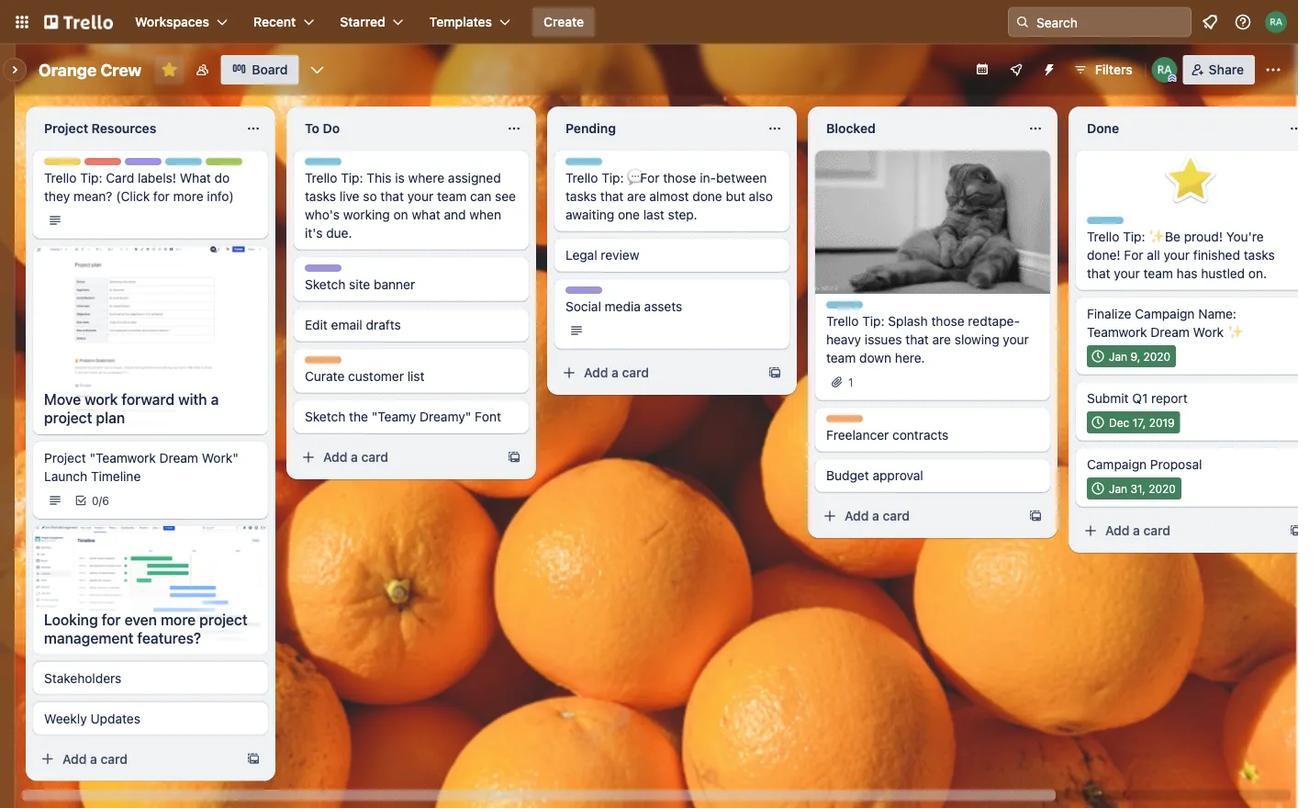 Task type: locate. For each thing, give the bounding box(es) containing it.
1 vertical spatial 2020
[[1149, 482, 1176, 495]]

team left halp
[[165, 159, 193, 172]]

are left the slowing
[[933, 332, 951, 347]]

17,
[[1133, 416, 1146, 429]]

has
[[1177, 266, 1198, 281]]

2020
[[1144, 350, 1171, 363], [1149, 482, 1176, 495]]

add down weekly
[[62, 751, 87, 766]]

0 vertical spatial design
[[125, 159, 162, 172]]

tasks up who's
[[305, 189, 336, 204]]

design for sketch
[[305, 265, 342, 278]]

that up here. at the right
[[906, 332, 929, 347]]

💬for
[[627, 170, 660, 186]]

ruby anderson (rubyanderson7) image
[[1265, 11, 1288, 33], [1152, 57, 1178, 83]]

this member is an admin of this board. image
[[1169, 74, 1177, 83]]

0 vertical spatial ✨
[[1149, 229, 1162, 244]]

1 vertical spatial dream
[[159, 450, 198, 466]]

trello tip: splash those redtape- heavy issues that are slowing your team down here. link
[[827, 312, 1040, 367]]

those for slowing
[[932, 314, 965, 329]]

1 horizontal spatial color: purple, title: "design team" element
[[305, 264, 373, 278]]

for down labels!
[[153, 189, 170, 204]]

are for slowing
[[933, 332, 951, 347]]

0 vertical spatial more
[[173, 189, 204, 204]]

1 vertical spatial create from template… image
[[1289, 523, 1299, 538]]

more down what
[[173, 189, 204, 204]]

0 horizontal spatial project
[[44, 409, 92, 427]]

a down 31,
[[1133, 523, 1140, 538]]

project "teamwork dream work" launch timeline
[[44, 450, 239, 484]]

add a card button down jan 31, 2020
[[1076, 516, 1282, 546]]

1 horizontal spatial create from template… image
[[507, 450, 522, 465]]

awaiting
[[566, 207, 615, 222]]

so
[[363, 189, 377, 204]]

0 horizontal spatial color: orange, title: "one more step" element
[[305, 356, 342, 364]]

0 vertical spatial project
[[44, 409, 92, 427]]

to do
[[305, 121, 340, 136]]

team right social
[[606, 287, 634, 300]]

add a card down 31,
[[1106, 523, 1171, 538]]

0 notifications image
[[1199, 11, 1221, 33]]

campaign up jan 31, 2020 option
[[1087, 457, 1147, 472]]

color: yellow, title: "copy request" element
[[44, 158, 81, 165]]

add a card button for trello tip: card labels! what do they mean? (click for more info)
[[33, 744, 239, 774]]

tasks inside trello tip trello tip: ✨ be proud! you're done! for all your finished tasks that your team has hustled on.
[[1244, 247, 1275, 263]]

a
[[612, 365, 619, 380], [211, 391, 219, 408], [351, 450, 358, 465], [873, 508, 880, 523], [1133, 523, 1140, 538], [90, 751, 97, 766]]

1 vertical spatial are
[[933, 332, 951, 347]]

0 vertical spatial team
[[165, 159, 193, 172]]

1 horizontal spatial for
[[153, 189, 170, 204]]

2020 right 9, at right
[[1144, 350, 1171, 363]]

project inside 'project "teamwork dream work" launch timeline'
[[44, 450, 86, 466]]

0 vertical spatial create from template… image
[[768, 366, 782, 380]]

2 horizontal spatial create from template… image
[[1029, 509, 1043, 523]]

0 vertical spatial color: orange, title: "one more step" element
[[305, 356, 342, 364]]

project inside text box
[[44, 121, 88, 136]]

those inside trello tip trello tip: splash those redtape- heavy issues that are slowing your team down here.
[[932, 314, 965, 329]]

power ups image
[[1009, 62, 1024, 77]]

0 vertical spatial are
[[627, 189, 646, 204]]

color: sky, title: "trello tip" element for trello tip: ✨ be proud! you're done! for all your finished tasks that your team has hustled on.
[[1087, 217, 1137, 231]]

1 horizontal spatial color: orange, title: "one more step" element
[[827, 415, 863, 422]]

hustled
[[1201, 266, 1245, 281]]

1 vertical spatial project
[[200, 611, 248, 628]]

do
[[214, 170, 230, 186]]

color: purple, title: "design team" element
[[125, 158, 193, 172], [305, 264, 373, 278], [566, 287, 634, 300]]

add a card button down the budget approval link
[[815, 501, 1021, 531]]

plan
[[96, 409, 125, 427]]

that down "is"
[[381, 189, 404, 204]]

are inside trello tip trello tip: splash those redtape- heavy issues that are slowing your team down here.
[[933, 332, 951, 347]]

create from template… image for pending
[[768, 366, 782, 380]]

0 vertical spatial create from template… image
[[507, 450, 522, 465]]

those
[[663, 170, 696, 186], [932, 314, 965, 329]]

✨ left be
[[1149, 229, 1162, 244]]

1 vertical spatial those
[[932, 314, 965, 329]]

0 horizontal spatial for
[[102, 611, 121, 628]]

0 vertical spatial for
[[153, 189, 170, 204]]

a down the
[[351, 450, 358, 465]]

1 horizontal spatial those
[[932, 314, 965, 329]]

team inside design team sketch site banner
[[345, 265, 373, 278]]

team down heavy
[[827, 350, 856, 365]]

1 vertical spatial campaign
[[1087, 457, 1147, 472]]

tasks inside the "trello tip trello tip: 💬for those in-between tasks that are almost done but also awaiting one last step."
[[566, 189, 597, 204]]

tip: up for
[[1123, 229, 1146, 244]]

0
[[92, 494, 99, 507]]

your
[[407, 189, 434, 204], [1164, 247, 1190, 263], [1114, 266, 1140, 281], [1003, 332, 1029, 347]]

calendar power-up image
[[975, 62, 990, 76]]

curate
[[305, 369, 345, 384]]

create from template… image for done
[[1289, 523, 1299, 538]]

0 vertical spatial color: purple, title: "design team" element
[[125, 158, 193, 172]]

a down media
[[612, 365, 619, 380]]

tip
[[198, 159, 215, 172], [337, 159, 354, 172], [598, 159, 615, 172], [1120, 218, 1137, 231], [859, 302, 876, 315]]

color: orange, title: "one more step" element up freelancer
[[827, 415, 863, 422]]

card down the
[[361, 450, 389, 465]]

ruby anderson (rubyanderson7) image right 'filters'
[[1152, 57, 1178, 83]]

jan inside jan 31, 2020 option
[[1109, 482, 1128, 495]]

jan left 31,
[[1109, 482, 1128, 495]]

curate customer list link
[[305, 367, 518, 386]]

that up "one"
[[600, 189, 624, 204]]

0 vertical spatial 2020
[[1144, 350, 1171, 363]]

team down all
[[1144, 266, 1174, 281]]

that
[[381, 189, 404, 204], [600, 189, 624, 204], [1087, 266, 1111, 281], [906, 332, 929, 347]]

1 horizontal spatial ✨
[[1228, 325, 1241, 340]]

0 horizontal spatial those
[[663, 170, 696, 186]]

1 horizontal spatial ruby anderson (rubyanderson7) image
[[1265, 11, 1288, 33]]

that inside trello tip trello tip: splash those redtape- heavy issues that are slowing your team down here.
[[906, 332, 929, 347]]

0 vertical spatial campaign
[[1135, 306, 1195, 321]]

1 horizontal spatial design
[[305, 265, 342, 278]]

team up and
[[437, 189, 467, 204]]

here.
[[895, 350, 925, 365]]

card down media
[[622, 365, 649, 380]]

a for to do
[[351, 450, 358, 465]]

team
[[165, 159, 193, 172], [345, 265, 373, 278], [606, 287, 634, 300]]

1 jan from the top
[[1109, 350, 1128, 363]]

sketch left the
[[305, 409, 346, 424]]

tasks
[[305, 189, 336, 204], [566, 189, 597, 204], [1244, 247, 1275, 263]]

contracts
[[893, 427, 949, 443]]

primary element
[[0, 0, 1299, 44]]

add down budget
[[845, 508, 869, 523]]

0 horizontal spatial dream
[[159, 450, 198, 466]]

team for where
[[437, 189, 467, 204]]

are for almost
[[627, 189, 646, 204]]

work
[[85, 391, 118, 408]]

starred
[[340, 14, 385, 29]]

trello tip trello tip: splash those redtape- heavy issues that are slowing your team down here.
[[827, 302, 1029, 365]]

add a card button down 'weekly updates' link
[[33, 744, 239, 774]]

tip inside trello tip trello tip: this is where assigned tasks live so that your team can see who's working on what and when it's due.
[[337, 159, 354, 172]]

customize views image
[[308, 61, 326, 79]]

color: sky, title: "trello tip" element
[[165, 158, 215, 172], [305, 158, 354, 172], [566, 158, 615, 172], [1087, 217, 1137, 231], [827, 301, 876, 315]]

do
[[323, 121, 340, 136]]

0 vertical spatial sketch
[[305, 277, 346, 292]]

tip: left 💬for
[[602, 170, 624, 186]]

ruby anderson (rubyanderson7) image inside primary element
[[1265, 11, 1288, 33]]

2 vertical spatial color: purple, title: "design team" element
[[566, 287, 634, 300]]

launch
[[44, 469, 87, 484]]

team inside design team social media assets
[[606, 287, 634, 300]]

campaign proposal
[[1087, 457, 1203, 472]]

1 vertical spatial team
[[345, 265, 373, 278]]

add a card for trello tip: this is where assigned tasks live so that your team can see who's working on what and when it's due.
[[323, 450, 389, 465]]

1 vertical spatial jan
[[1109, 482, 1128, 495]]

add down sketch the "teamy dreamy" font
[[323, 450, 348, 465]]

add for trello tip: 💬for those in-between tasks that are almost done but also awaiting one last step.
[[584, 365, 608, 380]]

tip: for trello tip: ✨ be proud! you're done! for all your finished tasks that your team has hustled on.
[[1123, 229, 1146, 244]]

project resources
[[44, 121, 156, 136]]

those up the slowing
[[932, 314, 965, 329]]

tasks up awaiting
[[566, 189, 597, 204]]

1 vertical spatial ✨
[[1228, 325, 1241, 340]]

labels!
[[138, 170, 176, 186]]

6
[[102, 494, 109, 507]]

1 vertical spatial design
[[305, 265, 342, 278]]

more inside trello tip: card labels! what do they mean? (click for more info)
[[173, 189, 204, 204]]

card
[[106, 170, 134, 186]]

2 horizontal spatial color: purple, title: "design team" element
[[566, 287, 634, 300]]

2 project from the top
[[44, 450, 86, 466]]

issues
[[865, 332, 902, 347]]

starred button
[[329, 7, 415, 37]]

1 horizontal spatial project
[[200, 611, 248, 628]]

design inside design team social media assets
[[566, 287, 603, 300]]

tip: inside trello tip trello tip: splash those redtape- heavy issues that are slowing your team down here.
[[863, 314, 885, 329]]

team for sketch
[[345, 265, 373, 278]]

are inside the "trello tip trello tip: 💬for those in-between tasks that are almost done but also awaiting one last step."
[[627, 189, 646, 204]]

color: sky, title: "trello tip" element for trello tip: 💬for those in-between tasks that are almost done but also awaiting one last step.
[[566, 158, 615, 172]]

2 jan from the top
[[1109, 482, 1128, 495]]

finalize
[[1087, 306, 1132, 321]]

campaign inside finalize campaign name: teamwork dream work ✨
[[1135, 306, 1195, 321]]

that inside trello tip trello tip: this is where assigned tasks live so that your team can see who's working on what and when it's due.
[[381, 189, 404, 204]]

are down 💬for
[[627, 189, 646, 204]]

star image
[[1162, 151, 1221, 209]]

tip inside trello tip trello tip: ✨ be proud! you're done! for all your finished tasks that your team has hustled on.
[[1120, 218, 1137, 231]]

project for project "teamwork dream work" launch timeline
[[44, 450, 86, 466]]

1 vertical spatial create from template… image
[[1029, 509, 1043, 523]]

create from template… image
[[768, 366, 782, 380], [1289, 523, 1299, 538]]

project up "launch"
[[44, 450, 86, 466]]

those inside the "trello tip trello tip: 💬for those in-between tasks that are almost done but also awaiting one last step."
[[663, 170, 696, 186]]

design
[[125, 159, 162, 172], [305, 265, 342, 278], [566, 287, 603, 300]]

your inside trello tip trello tip: splash those redtape- heavy issues that are slowing your team down here.
[[1003, 332, 1029, 347]]

add a card button for trello tip: this is where assigned tasks live so that your team can see who's working on what and when it's due.
[[294, 443, 500, 472]]

card for trello tip: card labels! what do they mean? (click for more info)
[[101, 751, 128, 766]]

tasks for that
[[566, 189, 597, 204]]

with
[[178, 391, 207, 408]]

add a card button for trello tip: 💬for those in-between tasks that are almost done but also awaiting one last step.
[[555, 358, 760, 388]]

2 horizontal spatial design
[[566, 287, 603, 300]]

create from template… image for edit email drafts
[[507, 450, 522, 465]]

a inside move work forward with a project plan
[[211, 391, 219, 408]]

card for trello tip: this is where assigned tasks live so that your team can see who's working on what and when it's due.
[[361, 450, 389, 465]]

jan left 9, at right
[[1109, 350, 1128, 363]]

create from template… image
[[507, 450, 522, 465], [1029, 509, 1043, 523], [246, 752, 261, 766]]

approval
[[873, 468, 924, 483]]

team left banner
[[345, 265, 373, 278]]

0 vertical spatial jan
[[1109, 350, 1128, 363]]

dream left work"
[[159, 450, 198, 466]]

redtape-
[[968, 314, 1020, 329]]

that down done!
[[1087, 266, 1111, 281]]

add a card button down "teamy
[[294, 443, 500, 472]]

tip for trello tip: ✨ be proud! you're done! for all your finished tasks that your team has hustled on.
[[1120, 218, 1137, 231]]

2020 for proposal
[[1149, 482, 1176, 495]]

trello tip trello tip: 💬for those in-between tasks that are almost done but also awaiting one last step.
[[566, 159, 773, 222]]

Done text field
[[1076, 114, 1278, 143]]

add a card down the
[[323, 450, 389, 465]]

card for trello tip: 💬for those in-between tasks that are almost done but also awaiting one last step.
[[622, 365, 649, 380]]

for
[[153, 189, 170, 204], [102, 611, 121, 628]]

Blocked text field
[[815, 114, 1018, 143]]

tip: up mean?
[[80, 170, 102, 186]]

for up management
[[102, 611, 121, 628]]

work"
[[202, 450, 239, 466]]

1 vertical spatial more
[[161, 611, 196, 628]]

0 vertical spatial project
[[44, 121, 88, 136]]

more up features?
[[161, 611, 196, 628]]

1 horizontal spatial create from template… image
[[1289, 523, 1299, 538]]

card down updates
[[101, 751, 128, 766]]

submit
[[1087, 391, 1129, 406]]

tip: inside trello tip trello tip: this is where assigned tasks live so that your team can see who's working on what and when it's due.
[[341, 170, 363, 186]]

1 horizontal spatial team
[[345, 265, 373, 278]]

2 vertical spatial create from template… image
[[246, 752, 261, 766]]

finished
[[1194, 247, 1241, 263]]

a right with
[[211, 391, 219, 408]]

sketch left site
[[305, 277, 346, 292]]

stakeholders link
[[44, 669, 257, 688]]

1 horizontal spatial tasks
[[566, 189, 597, 204]]

tip: inside the "trello tip trello tip: 💬for those in-between tasks that are almost done but also awaiting one last step."
[[602, 170, 624, 186]]

0 horizontal spatial ✨
[[1149, 229, 1162, 244]]

1 sketch from the top
[[305, 277, 346, 292]]

workspaces
[[135, 14, 209, 29]]

email
[[331, 317, 363, 332]]

1 vertical spatial for
[[102, 611, 121, 628]]

0 vertical spatial team
[[437, 189, 467, 204]]

add
[[584, 365, 608, 380], [323, 450, 348, 465], [845, 508, 869, 523], [1106, 523, 1130, 538], [62, 751, 87, 766]]

weekly
[[44, 711, 87, 726]]

card down jan 31, 2020
[[1144, 523, 1171, 538]]

1 vertical spatial color: purple, title: "design team" element
[[305, 264, 373, 278]]

legal review
[[566, 247, 640, 263]]

tasks up on.
[[1244, 247, 1275, 263]]

0 horizontal spatial create from template… image
[[768, 366, 782, 380]]

1 vertical spatial team
[[1144, 266, 1174, 281]]

jan 31, 2020
[[1109, 482, 1176, 495]]

team inside trello tip trello tip: this is where assigned tasks live so that your team can see who's working on what and when it's due.
[[437, 189, 467, 204]]

your down for
[[1114, 266, 1140, 281]]

trello
[[165, 159, 195, 172], [305, 159, 334, 172], [566, 159, 595, 172], [44, 170, 77, 186], [305, 170, 337, 186], [566, 170, 598, 186], [1087, 218, 1117, 231], [1087, 229, 1120, 244], [827, 302, 856, 315], [827, 314, 859, 329]]

1 horizontal spatial team
[[827, 350, 856, 365]]

1 vertical spatial ruby anderson (rubyanderson7) image
[[1152, 57, 1178, 83]]

2 horizontal spatial team
[[1144, 266, 1174, 281]]

0 vertical spatial ruby anderson (rubyanderson7) image
[[1265, 11, 1288, 33]]

tip: up live at left
[[341, 170, 363, 186]]

1 horizontal spatial are
[[933, 332, 951, 347]]

project up color: yellow, title: "copy request" element
[[44, 121, 88, 136]]

0 horizontal spatial design
[[125, 159, 162, 172]]

project up features?
[[200, 611, 248, 628]]

0 vertical spatial those
[[663, 170, 696, 186]]

add down social
[[584, 365, 608, 380]]

0 horizontal spatial are
[[627, 189, 646, 204]]

dream left work
[[1151, 325, 1190, 340]]

tip: inside trello tip trello tip: ✨ be proud! you're done! for all your finished tasks that your team has hustled on.
[[1123, 229, 1146, 244]]

add a card button down assets
[[555, 358, 760, 388]]

who's
[[305, 207, 340, 222]]

1 vertical spatial sketch
[[305, 409, 346, 424]]

features?
[[137, 629, 201, 647]]

2 horizontal spatial team
[[606, 287, 634, 300]]

1 vertical spatial color: orange, title: "one more step" element
[[827, 415, 863, 422]]

tip inside the "trello tip trello tip: 💬for those in-between tasks that are almost done but also awaiting one last step."
[[598, 159, 615, 172]]

orange crew
[[39, 60, 142, 79]]

where
[[408, 170, 445, 186]]

a for pending
[[612, 365, 619, 380]]

team
[[437, 189, 467, 204], [1144, 266, 1174, 281], [827, 350, 856, 365]]

those up the almost
[[663, 170, 696, 186]]

2020 for campaign
[[1144, 350, 1171, 363]]

freelancer contracts
[[827, 427, 949, 443]]

a down weekly updates
[[90, 751, 97, 766]]

project for project resources
[[44, 121, 88, 136]]

tip for trello tip: 💬for those in-between tasks that are almost done but also awaiting one last step.
[[598, 159, 615, 172]]

Pending text field
[[555, 114, 757, 143]]

workspace visible image
[[195, 62, 210, 77]]

your up what
[[407, 189, 434, 204]]

project down move
[[44, 409, 92, 427]]

2 horizontal spatial tasks
[[1244, 247, 1275, 263]]

your down redtape-
[[1003, 332, 1029, 347]]

tasks inside trello tip trello tip: this is where assigned tasks live so that your team can see who's working on what and when it's due.
[[305, 189, 336, 204]]

show menu image
[[1265, 61, 1283, 79]]

blocked
[[827, 121, 876, 136]]

dream inside finalize campaign name: teamwork dream work ✨
[[1151, 325, 1190, 340]]

social
[[566, 299, 601, 314]]

team inside trello tip trello tip: splash those redtape- heavy issues that are slowing your team down here.
[[827, 350, 856, 365]]

a down budget approval
[[873, 508, 880, 523]]

color: orange, title: "one more step" element
[[305, 356, 342, 364], [827, 415, 863, 422]]

ruby anderson (rubyanderson7) image right open information menu image
[[1265, 11, 1288, 33]]

✨ down name: at the top of the page
[[1228, 325, 1241, 340]]

add a card down media
[[584, 365, 649, 380]]

0 vertical spatial dream
[[1151, 325, 1190, 340]]

tip: up issues
[[863, 314, 885, 329]]

finalize campaign name: teamwork dream work ✨
[[1087, 306, 1241, 340]]

card down approval
[[883, 508, 910, 523]]

color: lime, title: "halp" element
[[206, 158, 242, 172]]

1 project from the top
[[44, 121, 88, 136]]

add a card down weekly updates
[[62, 751, 128, 766]]

2020 inside option
[[1144, 350, 1171, 363]]

customer
[[348, 369, 404, 384]]

campaign down has
[[1135, 306, 1195, 321]]

color: orange, title: "one more step" element up the 'curate' at the left
[[305, 356, 342, 364]]

1 vertical spatial project
[[44, 450, 86, 466]]

2 vertical spatial team
[[827, 350, 856, 365]]

2 vertical spatial design
[[566, 287, 603, 300]]

tip: for trello tip: 💬for those in-between tasks that are almost done but also awaiting one last step.
[[602, 170, 624, 186]]

Project Resources text field
[[33, 114, 235, 143]]

color: orange, title: "one more step" element for freelancer
[[827, 415, 863, 422]]

dec
[[1109, 416, 1130, 429]]

0 horizontal spatial team
[[437, 189, 467, 204]]

color: red, title: "priority" element
[[84, 158, 123, 172]]

jan inside jan 9, 2020 option
[[1109, 350, 1128, 363]]

2020 inside option
[[1149, 482, 1176, 495]]

2 vertical spatial team
[[606, 287, 634, 300]]

1 horizontal spatial dream
[[1151, 325, 1190, 340]]

2020 right 31,
[[1149, 482, 1176, 495]]

project "teamwork dream work" launch timeline link
[[44, 449, 257, 486]]

to
[[305, 121, 320, 136]]

design inside design team sketch site banner
[[305, 265, 342, 278]]

for inside trello tip: card labels! what do they mean? (click for more info)
[[153, 189, 170, 204]]

0 horizontal spatial tasks
[[305, 189, 336, 204]]

✨ inside finalize campaign name: teamwork dream work ✨
[[1228, 325, 1241, 340]]

is
[[395, 170, 405, 186]]



Task type: vqa. For each thing, say whether or not it's contained in the screenshot.


Task type: describe. For each thing, give the bounding box(es) containing it.
trello tip: card labels! what do they mean? (click for more info) link
[[44, 169, 257, 206]]

campaign proposal link
[[1087, 456, 1299, 474]]

tip: inside trello tip: card labels! what do they mean? (click for more info)
[[80, 170, 102, 186]]

all
[[1147, 247, 1161, 263]]

color: sky, title: "trello tip" element for trello tip: splash those redtape- heavy issues that are slowing your team down here.
[[827, 301, 876, 315]]

color: purple, title: "design team" element for sketch site banner
[[305, 264, 373, 278]]

social media assets link
[[566, 298, 779, 316]]

a for project resources
[[90, 751, 97, 766]]

slowing
[[955, 332, 1000, 347]]

tip inside trello tip trello tip: splash those redtape- heavy issues that are slowing your team down here.
[[859, 302, 876, 315]]

board
[[252, 62, 288, 77]]

done
[[693, 189, 722, 204]]

templates
[[430, 14, 492, 29]]

automation image
[[1035, 55, 1060, 81]]

this
[[367, 170, 392, 186]]

create button
[[533, 7, 595, 37]]

project inside move work forward with a project plan
[[44, 409, 92, 427]]

move work forward with a project plan link
[[33, 383, 268, 434]]

To Do text field
[[294, 114, 496, 143]]

✨ inside trello tip trello tip: ✨ be proud! you're done! for all your finished tasks that your team has hustled on.
[[1149, 229, 1162, 244]]

one
[[618, 207, 640, 222]]

almost
[[650, 189, 689, 204]]

tip: for trello tip: this is where assigned tasks live so that your team can see who's working on what and when it's due.
[[341, 170, 363, 186]]

also
[[749, 189, 773, 204]]

color: purple, title: "design team" element for social media assets
[[566, 287, 634, 300]]

0 horizontal spatial team
[[165, 159, 193, 172]]

color: sky, title: "trello tip" element for trello tip: this is where assigned tasks live so that your team can see who's working on what and when it's due.
[[305, 158, 354, 172]]

edit email drafts link
[[305, 316, 518, 334]]

looking for even more project management features?
[[44, 611, 248, 647]]

see
[[495, 189, 516, 204]]

trello tip halp
[[165, 159, 230, 172]]

can
[[470, 189, 492, 204]]

add a card down budget approval
[[845, 508, 910, 523]]

campaign inside campaign proposal "link"
[[1087, 457, 1147, 472]]

submit q1 report
[[1087, 391, 1188, 406]]

assets
[[644, 299, 683, 314]]

star or unstar board image
[[160, 61, 178, 79]]

Board name text field
[[29, 55, 151, 84]]

submit q1 report link
[[1087, 389, 1299, 408]]

proposal
[[1151, 457, 1203, 472]]

jan for campaign
[[1109, 482, 1128, 495]]

dreamy"
[[420, 409, 471, 424]]

you're
[[1227, 229, 1264, 244]]

between
[[716, 170, 767, 186]]

0 horizontal spatial create from template… image
[[246, 752, 261, 766]]

workspaces button
[[124, 7, 239, 37]]

your down be
[[1164, 247, 1190, 263]]

Jan 9, 2020 checkbox
[[1087, 345, 1177, 367]]

trello tip trello tip: this is where assigned tasks live so that your team can see who's working on what and when it's due.
[[305, 159, 516, 241]]

add a card for trello tip: 💬for those in-between tasks that are almost done but also awaiting one last step.
[[584, 365, 649, 380]]

tasks for live
[[305, 189, 336, 204]]

forward
[[122, 391, 175, 408]]

stakeholders
[[44, 671, 122, 686]]

management
[[44, 629, 134, 647]]

0 horizontal spatial color: purple, title: "design team" element
[[125, 158, 193, 172]]

proud!
[[1184, 229, 1223, 244]]

mean?
[[73, 189, 112, 204]]

add for trello tip: this is where assigned tasks live so that your team can see who's working on what and when it's due.
[[323, 450, 348, 465]]

2019
[[1150, 416, 1175, 429]]

sketch the "teamy dreamy" font
[[305, 409, 501, 424]]

drafts
[[366, 317, 401, 332]]

budget approval
[[827, 468, 924, 483]]

team for social
[[606, 287, 634, 300]]

sketch the "teamy dreamy" font link
[[305, 408, 518, 426]]

jan for finalize
[[1109, 350, 1128, 363]]

search image
[[1016, 15, 1030, 29]]

last
[[644, 207, 665, 222]]

a for blocked
[[873, 508, 880, 523]]

the
[[349, 409, 368, 424]]

Search field
[[1030, 8, 1191, 36]]

Dec 17, 2019 checkbox
[[1087, 411, 1181, 433]]

a for done
[[1133, 523, 1140, 538]]

trello tip: card labels! what do they mean? (click for more info)
[[44, 170, 234, 204]]

sketch inside design team sketch site banner
[[305, 277, 346, 292]]

2 sketch from the top
[[305, 409, 346, 424]]

dec 17, 2019
[[1109, 416, 1175, 429]]

banner
[[374, 277, 415, 292]]

it's
[[305, 225, 323, 241]]

add down jan 31, 2020 option
[[1106, 523, 1130, 538]]

back to home image
[[44, 7, 113, 37]]

heavy
[[827, 332, 862, 347]]

info)
[[207, 189, 234, 204]]

down
[[860, 350, 892, 365]]

"teamwork
[[90, 450, 156, 466]]

0 horizontal spatial ruby anderson (rubyanderson7) image
[[1152, 57, 1178, 83]]

project inside 'looking for even more project management features?'
[[200, 611, 248, 628]]

in-
[[700, 170, 716, 186]]

edit
[[305, 317, 328, 332]]

trello tip: 💬for those in-between tasks that are almost done but also awaiting one last step. link
[[566, 169, 779, 224]]

font
[[475, 409, 501, 424]]

report
[[1152, 391, 1188, 406]]

working
[[343, 207, 390, 222]]

site
[[349, 277, 370, 292]]

9,
[[1131, 350, 1141, 363]]

add for trello tip: card labels! what do they mean? (click for more info)
[[62, 751, 87, 766]]

filters
[[1095, 62, 1133, 77]]

due.
[[326, 225, 352, 241]]

weekly updates link
[[44, 710, 257, 728]]

Jan 31, 2020 checkbox
[[1087, 478, 1182, 500]]

halp
[[206, 159, 230, 172]]

and
[[444, 207, 466, 222]]

filters button
[[1068, 55, 1138, 84]]

looking for even more project management features? link
[[33, 603, 268, 654]]

"teamy
[[372, 409, 416, 424]]

timeline
[[91, 469, 141, 484]]

trello inside trello tip: card labels! what do they mean? (click for more info)
[[44, 170, 77, 186]]

done!
[[1087, 247, 1121, 263]]

list
[[407, 369, 425, 384]]

more inside 'looking for even more project management features?'
[[161, 611, 196, 628]]

trello tip: ✨ be proud! you're done! for all your finished tasks that your team has hustled on. link
[[1087, 228, 1299, 283]]

board link
[[221, 55, 299, 84]]

those for almost
[[663, 170, 696, 186]]

design team sketch site banner
[[305, 265, 415, 292]]

team inside trello tip trello tip: ✨ be proud! you're done! for all your finished tasks that your team has hustled on.
[[1144, 266, 1174, 281]]

for inside 'looking for even more project management features?'
[[102, 611, 121, 628]]

add a card for trello tip: card labels! what do they mean? (click for more info)
[[62, 751, 128, 766]]

they
[[44, 189, 70, 204]]

team for redtape-
[[827, 350, 856, 365]]

curate customer list
[[305, 369, 425, 384]]

your inside trello tip trello tip: this is where assigned tasks live so that your team can see who's working on what and when it's due.
[[407, 189, 434, 204]]

splash
[[888, 314, 928, 329]]

0 / 6
[[92, 494, 109, 507]]

design for social
[[566, 287, 603, 300]]

budget approval link
[[827, 466, 1040, 485]]

that inside the "trello tip trello tip: 💬for those in-between tasks that are almost done but also awaiting one last step."
[[600, 189, 624, 204]]

name:
[[1199, 306, 1237, 321]]

jan 9, 2020
[[1109, 350, 1171, 363]]

sketch site banner link
[[305, 276, 518, 294]]

open information menu image
[[1234, 13, 1253, 31]]

what
[[180, 170, 211, 186]]

that inside trello tip trello tip: ✨ be proud! you're done! for all your finished tasks that your team has hustled on.
[[1087, 266, 1111, 281]]

tip for trello tip: this is where assigned tasks live so that your team can see who's working on what and when it's due.
[[337, 159, 354, 172]]

create from template… image for budget approval
[[1029, 509, 1043, 523]]

done
[[1087, 121, 1120, 136]]

what
[[412, 207, 441, 222]]

even
[[125, 611, 157, 628]]

dream inside 'project "teamwork dream work" launch timeline'
[[159, 450, 198, 466]]

color: orange, title: "one more step" element for curate
[[305, 356, 342, 364]]

pending
[[566, 121, 616, 136]]



